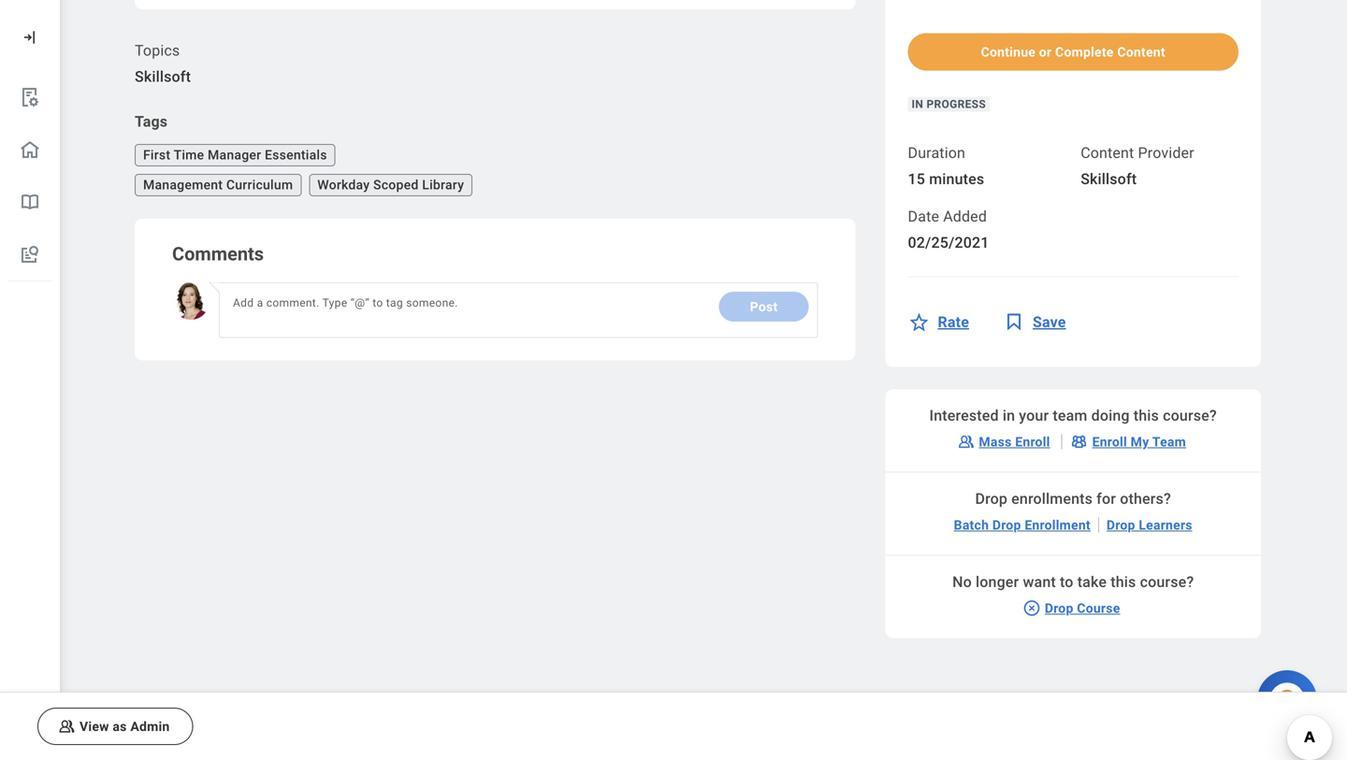 Task type: locate. For each thing, give the bounding box(es) containing it.
0 vertical spatial course?
[[1163, 407, 1217, 425]]

enrollments
[[1012, 490, 1093, 508]]

drop for drop course
[[1045, 601, 1074, 617]]

skillsoft
[[135, 68, 191, 86], [1081, 170, 1137, 188]]

0 vertical spatial this
[[1134, 407, 1159, 425]]

management curriculum
[[143, 177, 293, 193]]

2 enroll from the left
[[1092, 435, 1127, 450]]

drop down the to
[[1045, 601, 1074, 617]]

enroll down "doing"
[[1092, 435, 1127, 450]]

content inside content provider skillsoft
[[1081, 144, 1134, 162]]

contact card matrix manager image
[[1070, 433, 1089, 452]]

this right take
[[1111, 574, 1136, 592]]

this for doing
[[1134, 407, 1159, 425]]

provider
[[1138, 144, 1195, 162]]

1 vertical spatial skillsoft
[[1081, 170, 1137, 188]]

drop
[[975, 490, 1008, 508], [993, 518, 1021, 533], [1107, 518, 1136, 533], [1045, 601, 1074, 617]]

course? up team
[[1163, 407, 1217, 425]]

drop for drop enrollments for others?
[[975, 490, 1008, 508]]

post button
[[719, 292, 809, 322]]

book open image
[[19, 191, 41, 213]]

1 vertical spatial this
[[1111, 574, 1136, 592]]

star image
[[908, 311, 931, 334]]

list
[[0, 71, 60, 282]]

drop right batch
[[993, 518, 1021, 533]]

my
[[1131, 435, 1149, 450]]

1 enroll from the left
[[1015, 435, 1050, 450]]

mass
[[979, 435, 1012, 450]]

enroll my team link
[[1063, 427, 1198, 457]]

1 vertical spatial course?
[[1140, 574, 1194, 592]]

added
[[943, 208, 987, 226]]

this up the my
[[1134, 407, 1159, 425]]

doing
[[1092, 407, 1130, 425]]

save button
[[1003, 300, 1078, 345]]

0 horizontal spatial enroll
[[1015, 435, 1050, 450]]

complete
[[1055, 44, 1114, 60]]

content
[[1117, 44, 1166, 60], [1081, 144, 1134, 162]]

1 vertical spatial content
[[1081, 144, 1134, 162]]

drop up batch
[[975, 490, 1008, 508]]

1 horizontal spatial skillsoft
[[1081, 170, 1137, 188]]

1 horizontal spatial enroll
[[1092, 435, 1127, 450]]

no
[[953, 574, 972, 592]]

15
[[908, 170, 925, 188]]

course details element
[[886, 0, 1261, 661]]

team
[[1153, 435, 1186, 450]]

manager
[[208, 147, 261, 163]]

take
[[1078, 574, 1107, 592]]

this
[[1134, 407, 1159, 425], [1111, 574, 1136, 592]]

mass enroll
[[979, 435, 1050, 450]]

workday
[[317, 177, 370, 193]]

no longer want to take this course?
[[953, 574, 1194, 592]]

tags element
[[135, 144, 495, 196]]

library
[[422, 177, 464, 193]]

content left "provider"
[[1081, 144, 1134, 162]]

view as admin button
[[37, 708, 193, 746]]

management
[[143, 177, 223, 193]]

date added 02/25/2021
[[908, 208, 990, 252]]

media classroom image
[[57, 718, 76, 736]]

course?
[[1163, 407, 1217, 425], [1140, 574, 1194, 592]]

drop down for at the right
[[1107, 518, 1136, 533]]

others?
[[1120, 490, 1171, 508]]

workday scoped library
[[317, 177, 464, 193]]

your
[[1019, 407, 1049, 425]]

topics
[[135, 42, 180, 59]]

duration
[[908, 144, 966, 162]]

enrollment
[[1025, 518, 1091, 533]]

Comment text field
[[228, 292, 708, 326]]

interested
[[930, 407, 999, 425]]

workday assistant region
[[1258, 663, 1325, 731]]

batch
[[954, 518, 989, 533]]

02/25/2021
[[908, 234, 990, 252]]

first time manager essentials link
[[135, 144, 336, 167]]

batch drop enrollment link
[[947, 511, 1098, 541]]

0 horizontal spatial skillsoft
[[135, 68, 191, 86]]

want
[[1023, 574, 1056, 592]]

enroll
[[1015, 435, 1050, 450], [1092, 435, 1127, 450]]

content inside button
[[1117, 44, 1166, 60]]

drop course
[[1045, 601, 1120, 617]]

or
[[1039, 44, 1052, 60]]

date
[[908, 208, 939, 226]]

drop learners
[[1107, 518, 1193, 533]]

drop inside button
[[1045, 601, 1074, 617]]

0 vertical spatial content
[[1117, 44, 1166, 60]]

course? down learners
[[1140, 574, 1194, 592]]

content right complete
[[1117, 44, 1166, 60]]

post
[[750, 299, 778, 315]]

management curriculum link
[[135, 174, 302, 196]]

comments
[[172, 243, 264, 265]]

first
[[143, 147, 171, 163]]

enroll down your at the right of the page
[[1015, 435, 1050, 450]]



Task type: vqa. For each thing, say whether or not it's contained in the screenshot.
"Show"
no



Task type: describe. For each thing, give the bounding box(es) containing it.
topics skillsoft
[[135, 42, 191, 86]]

progress
[[927, 98, 986, 111]]

content provider skillsoft
[[1081, 144, 1195, 188]]

for
[[1097, 490, 1116, 508]]

course? for no longer want to take this course?
[[1140, 574, 1194, 592]]

media classroom image
[[957, 433, 975, 452]]

essentials
[[265, 147, 327, 163]]

to
[[1060, 574, 1074, 592]]

skillsoft inside content provider skillsoft
[[1081, 170, 1137, 188]]

minutes
[[929, 170, 985, 188]]

course
[[1077, 601, 1120, 617]]

team
[[1053, 407, 1088, 425]]

continue
[[981, 44, 1036, 60]]

enroll my team
[[1092, 435, 1186, 450]]

view as admin
[[80, 719, 170, 735]]

tags
[[135, 113, 168, 131]]

0 vertical spatial skillsoft
[[135, 68, 191, 86]]

mass enroll link
[[949, 427, 1062, 457]]

course? for interested in your team doing this course?
[[1163, 407, 1217, 425]]

scoped
[[373, 177, 419, 193]]

drop course button
[[1015, 594, 1132, 624]]

first time manager essentials
[[143, 147, 327, 163]]

duration 15 minutes
[[908, 144, 985, 188]]

batch drop enrollment
[[954, 518, 1091, 533]]

save
[[1033, 314, 1066, 331]]

continue or complete content button
[[908, 33, 1239, 71]]

time
[[174, 147, 204, 163]]

report parameter image
[[19, 86, 41, 109]]

interested in your team doing this course?
[[930, 407, 1217, 425]]

as
[[113, 719, 127, 735]]

view
[[80, 719, 109, 735]]

in
[[1003, 407, 1015, 425]]

transformation import image
[[21, 28, 39, 47]]

admin
[[130, 719, 170, 735]]

drop enrollments for others?
[[975, 490, 1171, 508]]

workday scoped library link
[[309, 174, 473, 196]]

x circle image
[[1023, 599, 1041, 618]]

continue or complete content
[[981, 44, 1166, 60]]

longer
[[976, 574, 1019, 592]]

learners
[[1139, 518, 1193, 533]]

enroll inside mass enroll link
[[1015, 435, 1050, 450]]

rate
[[938, 314, 969, 331]]

in progress
[[912, 98, 986, 111]]

curriculum
[[226, 177, 293, 193]]

media mylearning image
[[1003, 311, 1026, 334]]

rate button
[[908, 300, 981, 345]]

enroll inside 'enroll my team' link
[[1092, 435, 1127, 450]]

drop for drop learners
[[1107, 518, 1136, 533]]

drop learners link
[[1099, 511, 1200, 541]]

this for take
[[1111, 574, 1136, 592]]

home image
[[19, 138, 41, 161]]

in
[[912, 98, 924, 111]]



